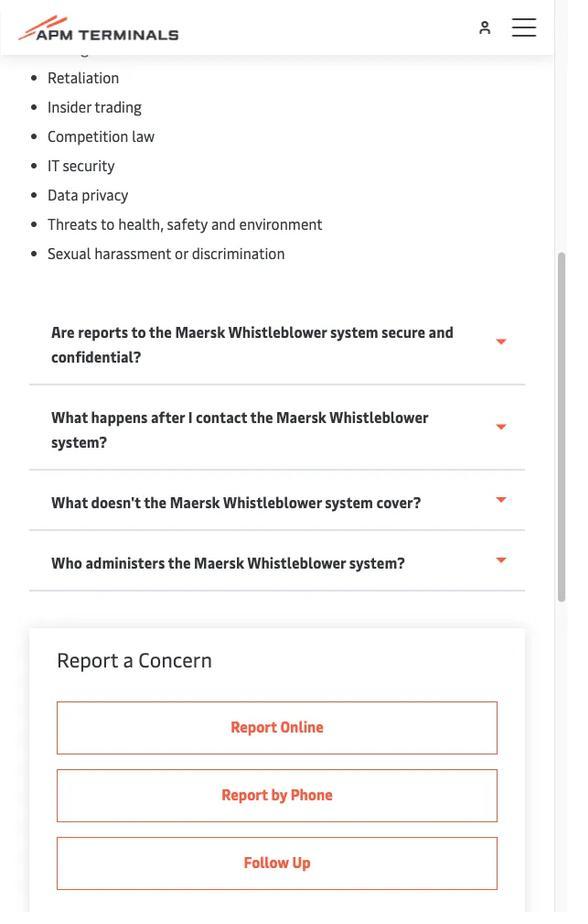 Task type: locate. For each thing, give the bounding box(es) containing it.
confidential?
[[51, 347, 141, 367]]

what
[[51, 407, 88, 427], [51, 493, 88, 512]]

corruption
[[48, 9, 118, 28]]

2 what from the top
[[51, 493, 88, 512]]

1 horizontal spatial and
[[429, 322, 454, 342]]

and up discrimination
[[211, 214, 236, 233]]

to down privacy
[[101, 214, 115, 233]]

system left 'cover?'
[[325, 493, 373, 512]]

online
[[281, 717, 324, 737]]

report
[[57, 646, 118, 673], [231, 717, 277, 737], [222, 785, 268, 804]]

to right reports
[[131, 322, 146, 342]]

0 vertical spatial system
[[331, 322, 379, 342]]

1 vertical spatial system
[[325, 493, 373, 512]]

report left by
[[222, 785, 268, 804]]

who administers the maersk whistleblower system? button
[[29, 532, 526, 592]]

are
[[51, 322, 75, 342]]

environment
[[239, 214, 323, 233]]

the right reports
[[149, 322, 172, 342]]

system? down 'cover?'
[[350, 553, 406, 573]]

sexual harassment or discrimination
[[48, 243, 285, 263]]

contact
[[196, 407, 247, 427]]

health,
[[118, 214, 164, 233]]

concern
[[139, 646, 212, 673]]

report left online
[[231, 717, 277, 737]]

whistleblower inside what happens after i contact the maersk whistleblower system?
[[330, 407, 429, 427]]

and right secure
[[429, 322, 454, 342]]

security
[[63, 155, 115, 175]]

cover?
[[377, 493, 422, 512]]

0 vertical spatial report
[[57, 646, 118, 673]]

1 vertical spatial and
[[429, 322, 454, 342]]

whistleblower up 'cover?'
[[330, 407, 429, 427]]

threats to health, safety and environment
[[48, 214, 323, 233]]

1 horizontal spatial to
[[131, 322, 146, 342]]

foreign
[[48, 38, 97, 58]]

what left happens
[[51, 407, 88, 427]]

1 vertical spatial system?
[[350, 553, 406, 573]]

system
[[331, 322, 379, 342], [325, 493, 373, 512]]

the inside what happens after i contact the maersk whistleblower system?
[[250, 407, 273, 427]]

what doesn't the maersk whistleblower system cover? button
[[29, 471, 526, 532]]

who administers the maersk whistleblower system?
[[51, 553, 406, 573]]

insider
[[48, 97, 91, 116]]

to inside the are reports to the maersk whistleblower system secure and confidential?
[[131, 322, 146, 342]]

after
[[151, 407, 185, 427]]

system? down happens
[[51, 432, 107, 452]]

the right 'doesn't'
[[144, 493, 167, 512]]

report by phone
[[222, 785, 333, 804]]

maersk down 'what doesn't the maersk whistleblower system cover?'
[[194, 553, 244, 573]]

what for what doesn't the maersk whistleblower system cover?
[[51, 493, 88, 512]]

safety
[[167, 214, 208, 233]]

law
[[132, 126, 155, 146]]

happens
[[91, 407, 148, 427]]

1 vertical spatial report
[[231, 717, 277, 737]]

report left a on the bottom of the page
[[57, 646, 118, 673]]

0 horizontal spatial system?
[[51, 432, 107, 452]]

1 vertical spatial to
[[131, 322, 146, 342]]

what inside dropdown button
[[51, 493, 88, 512]]

report by phone link
[[57, 770, 498, 823]]

report online
[[231, 717, 324, 737]]

secure
[[382, 322, 426, 342]]

report for report a concern
[[57, 646, 118, 673]]

or
[[175, 243, 188, 263]]

and
[[211, 214, 236, 233], [429, 322, 454, 342]]

2 vertical spatial report
[[222, 785, 268, 804]]

0 vertical spatial and
[[211, 214, 236, 233]]

the
[[149, 322, 172, 342], [250, 407, 273, 427], [144, 493, 167, 512], [168, 553, 191, 573]]

maersk down or
[[175, 322, 225, 342]]

0 vertical spatial system?
[[51, 432, 107, 452]]

system left secure
[[331, 322, 379, 342]]

what doesn't the maersk whistleblower system cover?
[[51, 493, 422, 512]]

0 vertical spatial to
[[101, 214, 115, 233]]

whistleblower
[[228, 322, 327, 342], [330, 407, 429, 427], [223, 493, 322, 512], [247, 553, 346, 573]]

0 vertical spatial what
[[51, 407, 88, 427]]

system? inside what happens after i contact the maersk whistleblower system?
[[51, 432, 107, 452]]

0 horizontal spatial and
[[211, 214, 236, 233]]

what left 'doesn't'
[[51, 493, 88, 512]]

system?
[[51, 432, 107, 452], [350, 553, 406, 573]]

retaliation
[[48, 67, 119, 87]]

1 what from the top
[[51, 407, 88, 427]]

what for what happens after i contact the maersk whistleblower system?
[[51, 407, 88, 427]]

follow
[[244, 852, 289, 872]]

the right contact
[[250, 407, 273, 427]]

follow up
[[244, 852, 311, 872]]

maersk down are reports to the maersk whistleblower system secure and confidential? dropdown button
[[277, 407, 327, 427]]

whistleblower down discrimination
[[228, 322, 327, 342]]

system inside the are reports to the maersk whistleblower system secure and confidential?
[[331, 322, 379, 342]]

up
[[293, 852, 311, 872]]

to
[[101, 214, 115, 233], [131, 322, 146, 342]]

maersk
[[175, 322, 225, 342], [277, 407, 327, 427], [170, 493, 220, 512], [194, 553, 244, 573]]

what inside what happens after i contact the maersk whistleblower system?
[[51, 407, 88, 427]]

by
[[271, 785, 288, 804]]

1 vertical spatial what
[[51, 493, 88, 512]]

competition
[[48, 126, 128, 146]]

1 horizontal spatial system?
[[350, 553, 406, 573]]



Task type: describe. For each thing, give the bounding box(es) containing it.
privacy
[[82, 185, 129, 204]]

foreign trade controls
[[48, 38, 193, 58]]

harassment
[[95, 243, 171, 263]]

trade
[[100, 38, 135, 58]]

discrimination
[[192, 243, 285, 263]]

0 horizontal spatial to
[[101, 214, 115, 233]]

a
[[123, 646, 134, 673]]

report for report online
[[231, 717, 277, 737]]

administers
[[86, 553, 165, 573]]

maersk inside what happens after i contact the maersk whistleblower system?
[[277, 407, 327, 427]]

who
[[51, 553, 82, 573]]

report a concern
[[57, 646, 212, 673]]

data privacy
[[48, 185, 129, 204]]

controls
[[139, 38, 193, 58]]

trading
[[95, 97, 142, 116]]

system inside what doesn't the maersk whistleblower system cover? dropdown button
[[325, 493, 373, 512]]

threats
[[48, 214, 97, 233]]

the inside the are reports to the maersk whistleblower system secure and confidential?
[[149, 322, 172, 342]]

are reports to the maersk whistleblower system secure and confidential? button
[[29, 301, 526, 386]]

system? inside dropdown button
[[350, 553, 406, 573]]

doesn't
[[91, 493, 141, 512]]

follow up link
[[57, 837, 498, 890]]

insider trading
[[48, 97, 142, 116]]

it security
[[48, 155, 115, 175]]

phone
[[291, 785, 333, 804]]

sexual
[[48, 243, 91, 263]]

what happens after i contact the maersk whistleblower system? button
[[29, 386, 526, 471]]

reports
[[78, 322, 128, 342]]

the right administers
[[168, 553, 191, 573]]

whistleblower down what doesn't the maersk whistleblower system cover? dropdown button
[[247, 553, 346, 573]]

and inside the are reports to the maersk whistleblower system secure and confidential?
[[429, 322, 454, 342]]

it
[[48, 155, 59, 175]]

whistleblower up who administers the maersk whistleblower system? dropdown button
[[223, 493, 322, 512]]

report for report by phone
[[222, 785, 268, 804]]

data
[[48, 185, 78, 204]]

maersk inside the are reports to the maersk whistleblower system secure and confidential?
[[175, 322, 225, 342]]

what happens after i contact the maersk whistleblower system?
[[51, 407, 429, 452]]

whistleblower inside the are reports to the maersk whistleblower system secure and confidential?
[[228, 322, 327, 342]]

i
[[188, 407, 193, 427]]

are reports to the maersk whistleblower system secure and confidential?
[[51, 322, 454, 367]]

competition law
[[48, 126, 155, 146]]

maersk up who administers the maersk whistleblower system?
[[170, 493, 220, 512]]

report online link
[[57, 702, 498, 755]]



Task type: vqa. For each thing, say whether or not it's contained in the screenshot.
law
yes



